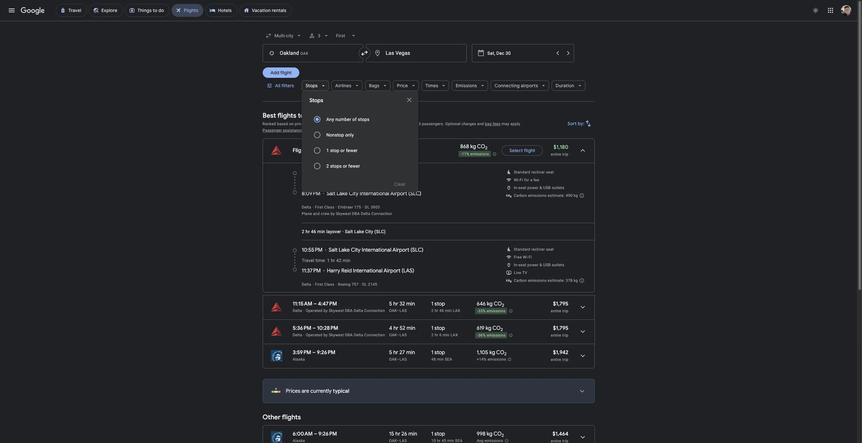 Task type: vqa. For each thing, say whether or not it's contained in the screenshot.
619 trip
yes



Task type: locate. For each thing, give the bounding box(es) containing it.
or
[[341, 148, 345, 153], [343, 164, 347, 169]]

2 time: from the top
[[316, 258, 326, 263]]

5 hr 27 min oak – las
[[389, 349, 415, 362]]

stop for 1 stop 2 hr 6 min lax
[[435, 325, 445, 332]]

kg inside 619 kg co 2
[[486, 325, 492, 332]]

1 vertical spatial &
[[540, 263, 542, 267]]

flight inside button
[[524, 148, 536, 153]]

1 stop flight. element
[[431, 301, 445, 308], [431, 325, 445, 333], [431, 349, 445, 357], [431, 431, 445, 438]]

None search field
[[263, 28, 595, 192]]

$1,795 entire trip up the $1,942
[[551, 325, 569, 338]]

1 horizontal spatial 3
[[419, 122, 421, 126]]

1 usb from the top
[[543, 186, 551, 190]]

0 vertical spatial standard recliner seat
[[514, 170, 554, 175]]

2 inside 646 kg co 2
[[502, 303, 504, 308]]

9:26 pm for 6:00 am – 9:26 pm
[[319, 431, 337, 437]]

Departure time: 11:15 AM. text field
[[293, 301, 312, 307]]

min up the 1 stop 2 hr 6 min lax
[[445, 309, 452, 313]]

flights for other
[[282, 413, 301, 421]]

1 vertical spatial standard recliner seat
[[514, 247, 554, 252]]

stop inside 1 stop 48 min sea
[[435, 349, 445, 356]]

hr left 58
[[331, 181, 335, 186]]

42
[[336, 258, 342, 263]]

salt up '42'
[[329, 247, 338, 253]]

stop for 1 stop 48 min sea
[[435, 349, 445, 356]]

fi right 'free'
[[529, 255, 532, 260]]

& for free wi-fi
[[540, 263, 542, 267]]

0 horizontal spatial wi-
[[514, 178, 520, 182]]

first down 11:37 pm text field
[[315, 282, 323, 287]]

$1,795 entire trip left flight details. leaves oakland international airport at 11:15 am on saturday, december 30 and arrives at harry reid international airport at 4:47 pm on saturday, december 30. 'icon'
[[551, 301, 569, 313]]

2 inside 1 stop 2 hr 46 min lax
[[431, 309, 434, 313]]

entire for 1,105
[[551, 358, 561, 362]]

1 vertical spatial dl
[[362, 282, 367, 287]]

1 estimate: from the top
[[548, 193, 565, 198]]

flights right other
[[282, 413, 301, 421]]

0 vertical spatial flight
[[280, 70, 292, 76]]

$1,180 entire trip
[[551, 144, 569, 157]]

 image
[[313, 205, 314, 210], [336, 205, 337, 210], [313, 282, 314, 287]]

2 power from the top
[[528, 263, 539, 267]]

4 trip from the top
[[562, 358, 569, 362]]

standard recliner seat for for
[[514, 170, 554, 175]]

stop for 1 stop or fewer
[[330, 148, 339, 153]]

apply.
[[511, 122, 521, 126]]

international
[[345, 170, 375, 176], [360, 190, 389, 197], [362, 247, 392, 253], [353, 268, 383, 274]]

5:11 pm
[[302, 170, 318, 176]]

las inside '4 hr 52 min oak – las'
[[400, 333, 407, 337]]

5 left 27 at the left bottom of the page
[[389, 349, 392, 356]]

1 recliner from the top
[[532, 170, 545, 175]]

co inside 998 kg co 2
[[494, 431, 502, 437]]

3:59 pm
[[293, 349, 311, 356]]

layover (1 of 1) is a 2 hr 6 min layover at los angeles international airport in los angeles. element
[[431, 333, 474, 338]]

sat,
[[316, 147, 325, 154]]

co up -36% emissions
[[493, 325, 501, 332]]

in- for free wi-fi
[[514, 263, 519, 267]]

6
[[440, 333, 442, 337]]

 image for salt lake city international airport
[[313, 282, 314, 287]]

Arrival time: 9:26 PM. text field
[[319, 431, 337, 437]]

by for 4:47 pm
[[324, 309, 328, 313]]

hr down plane
[[306, 229, 310, 234]]

1942 US dollars text field
[[553, 349, 569, 356]]

2 5 from the top
[[389, 349, 392, 356]]

1 vertical spatial 46
[[440, 309, 444, 313]]

dl
[[365, 205, 370, 210], [362, 282, 367, 287]]

leaves oakland international airport at 6:00 am on saturday, december 30 and arrives at harry reid international airport at 9:26 pm on saturday, december 30. element
[[293, 431, 337, 437]]

1464 US dollars text field
[[553, 431, 569, 437]]

0 vertical spatial for
[[413, 122, 418, 126]]

entire down $1,180
[[551, 152, 561, 157]]

– left 4:47 pm
[[314, 301, 317, 307]]

time: for 11:37 pm
[[316, 258, 326, 263]]

time: down 10:55 pm
[[316, 258, 326, 263]]

1 operated by skywest dba delta connection from the top
[[306, 309, 385, 313]]

0 vertical spatial outlets
[[552, 186, 565, 190]]

1 vertical spatial flight
[[524, 148, 536, 153]]

-11% emissions
[[461, 152, 489, 156]]

by:
[[578, 121, 585, 127]]

& for wi-fi for a fee
[[540, 186, 542, 190]]

hr left 32
[[393, 301, 398, 307]]

0 vertical spatial operated by skywest dba delta connection
[[306, 309, 385, 313]]

min right the 6
[[443, 333, 450, 337]]

dl left 3903
[[365, 205, 370, 210]]

1 time: from the top
[[316, 181, 326, 186]]

1,105 kg co 2
[[477, 349, 507, 357]]

1 inside 1 stop 2 hr 46 min lax
[[431, 301, 433, 307]]

and inside prices include required taxes + fees for 3 passengers. optional charges and bag fees may apply. passenger assistance
[[477, 122, 484, 126]]

operated by skywest dba delta connection down 'arrival time: 10:28 pm.' text box
[[306, 333, 385, 337]]

 image left embraer
[[336, 205, 337, 210]]

carbon
[[514, 193, 527, 198], [514, 278, 527, 283]]

0 horizontal spatial flight
[[280, 70, 292, 76]]

by right crew
[[331, 212, 335, 216]]

trip left flight details. leaves oakland international airport at 11:15 am on saturday, december 30 and arrives at harry reid international airport at 4:47 pm on saturday, december 30. 'icon'
[[562, 309, 569, 313]]

1 vertical spatial skywest
[[329, 309, 344, 313]]

oak inside '4 hr 52 min oak – las'
[[389, 333, 397, 337]]

prices
[[347, 122, 358, 126], [286, 388, 300, 395]]

or up oakland
[[343, 164, 347, 169]]

standard for wi-
[[514, 247, 531, 252]]

kg for 998
[[487, 431, 493, 437]]

2 oak from the top
[[389, 333, 397, 337]]

1 vertical spatial in-
[[514, 263, 519, 267]]

time: up 8:09 pm
[[316, 181, 326, 186]]

1 vertical spatial fewer
[[348, 164, 360, 169]]

main content
[[263, 107, 595, 443]]

Departure time: 10:55 PM. text field
[[302, 247, 323, 253]]

kg inside 998 kg co 2
[[487, 431, 493, 437]]

None field
[[263, 30, 305, 42], [334, 30, 359, 42], [263, 30, 305, 42], [334, 30, 359, 42]]

dl 3903
[[365, 205, 380, 210]]

include
[[359, 122, 372, 126]]

0 vertical spatial 1795 us dollars text field
[[553, 301, 569, 307]]

1 vertical spatial oak
[[389, 333, 397, 337]]

power down a
[[528, 186, 539, 190]]

stop inside the 1 stop 2 hr 6 min lax
[[435, 325, 445, 332]]

min right 32
[[406, 301, 415, 307]]

2145
[[368, 282, 377, 287]]

flight details. leaves oakland international airport at 6:00 am on saturday, december 30 and arrives at harry reid international airport at 9:26 pm on saturday, december 30. image
[[575, 430, 591, 443]]

1 vertical spatial wi-
[[523, 255, 529, 260]]

1 left 58
[[327, 181, 330, 186]]

carbon emissions estimate: 490 kilograms element
[[514, 193, 578, 198]]

las for 27
[[400, 357, 407, 362]]

estimate: for 490
[[548, 193, 565, 198]]

select
[[510, 148, 523, 153]]

3 inside prices include required taxes + fees for 3 passengers. optional charges and bag fees may apply. passenger assistance
[[419, 122, 421, 126]]

1 operated from the top
[[306, 309, 323, 313]]

stop inside option group
[[330, 148, 339, 153]]

1 vertical spatial 5
[[389, 349, 392, 356]]

first class down harry
[[315, 282, 334, 287]]

2 operated from the top
[[306, 333, 323, 337]]

175
[[354, 205, 361, 210]]

46 up the 1 stop 2 hr 6 min lax
[[440, 309, 444, 313]]

oakland
[[324, 170, 344, 176]]

1 up layover (1 of 1) is a 2 hr 6 min layover at los angeles international airport in los angeles. element
[[431, 325, 433, 332]]

dba
[[352, 212, 360, 216], [345, 309, 353, 313], [345, 333, 353, 337]]

las inside 5 hr 32 min oak – las
[[400, 309, 407, 313]]

0 vertical spatial $1,795
[[553, 301, 569, 307]]

hr inside 5 hr 27 min oak – las
[[393, 349, 398, 356]]

in-
[[514, 186, 519, 190], [514, 263, 519, 267]]

skywest down 4:47 pm
[[329, 309, 344, 313]]

oak down the 4
[[389, 333, 397, 337]]

lax
[[453, 309, 460, 313], [451, 333, 458, 337]]

1 vertical spatial class
[[324, 282, 334, 287]]

embraer 175
[[338, 205, 361, 210]]

skywest for 10:28 pm
[[329, 333, 344, 337]]

salt right layover
[[345, 229, 353, 234]]

or right dec
[[341, 148, 345, 153]]

first class for 8:09 pm
[[315, 205, 334, 210]]

stops
[[358, 117, 370, 122], [330, 164, 342, 169]]

– inside 5 hr 32 min oak – las
[[397, 309, 400, 313]]

seat up carbon emissions estimate: 378 kg
[[546, 247, 554, 252]]

+14% emissions
[[477, 357, 506, 362]]

2 $1,795 from the top
[[553, 325, 569, 332]]

co inside 646 kg co 2
[[494, 301, 502, 307]]

9:26 pm right 6:00 am
[[319, 431, 337, 437]]

sort by:
[[568, 121, 585, 127]]

4
[[389, 325, 392, 332]]

30
[[338, 147, 344, 154]]

emissions button
[[452, 78, 488, 93]]

1 vertical spatial travel
[[302, 258, 314, 263]]

1 & from the top
[[540, 186, 542, 190]]

1
[[308, 147, 310, 154], [326, 148, 329, 153], [327, 181, 330, 186], [327, 258, 330, 263], [431, 301, 433, 307], [431, 325, 433, 332], [431, 349, 433, 356], [431, 431, 433, 437]]

flights up based
[[278, 112, 296, 120]]

wi- left a
[[514, 178, 520, 182]]

only
[[345, 132, 354, 138]]

co
[[477, 144, 485, 150], [494, 301, 502, 307], [493, 325, 501, 332], [496, 349, 505, 356], [494, 431, 502, 437]]

co for 619
[[493, 325, 501, 332]]

of
[[353, 117, 357, 122]]

class up crew
[[324, 205, 334, 210]]

stops down stops popup button
[[310, 97, 323, 104]]

1 vertical spatial -
[[477, 309, 478, 313]]

reid
[[342, 268, 352, 274]]

490
[[566, 193, 573, 198]]

salt for salt lake city international airport
[[327, 190, 336, 197]]

times
[[426, 83, 438, 89]]

kg inside 646 kg co 2
[[487, 301, 493, 307]]

1 first from the top
[[315, 205, 323, 210]]

co for 1,105
[[496, 349, 505, 356]]

leaves oakland international airport at 5:36 pm on saturday, december 30 and arrives at harry reid international airport at 10:28 pm on saturday, december 30. element
[[293, 325, 338, 332]]

oak up the 4
[[389, 309, 397, 313]]

Arrival time: 8:09 PM. text field
[[302, 190, 321, 197]]

2 horizontal spatial and
[[477, 122, 484, 126]]

1 horizontal spatial flight
[[524, 148, 536, 153]]

hr up the 1 stop 2 hr 6 min lax
[[435, 309, 438, 313]]

dl for salt lake city international airport
[[362, 282, 367, 287]]

2 vertical spatial connection
[[364, 333, 385, 337]]

add
[[270, 70, 279, 76]]

lax for 646
[[453, 309, 460, 313]]

0 vertical spatial class
[[324, 205, 334, 210]]

4 1 stop flight. element from the top
[[431, 431, 445, 438]]

1 horizontal spatial prices
[[347, 122, 358, 126]]

2 estimate: from the top
[[548, 278, 565, 283]]

1 vertical spatial city
[[365, 229, 373, 234]]

entire left flight details. leaves oakland international airport at 11:15 am on saturday, december 30 and arrives at harry reid international airport at 4:47 pm on saturday, december 30. 'icon'
[[551, 309, 561, 313]]

hr inside '4 hr 52 min oak – las'
[[394, 325, 399, 332]]

1 oak from the top
[[389, 309, 397, 313]]

0 vertical spatial prices
[[347, 122, 358, 126]]

kg right 378
[[574, 278, 578, 283]]

-33% emissions
[[477, 309, 506, 313]]

lax inside the 1 stop 2 hr 6 min lax
[[451, 333, 458, 337]]

trip down '1180 us dollars' text field
[[562, 152, 569, 157]]

lax right the 6
[[451, 333, 458, 337]]

1 vertical spatial connection
[[364, 309, 385, 313]]

co inside 868 kg co 2
[[477, 144, 485, 150]]

usb for free wi-fi
[[543, 263, 551, 267]]

1 right sat,
[[326, 148, 329, 153]]

stop
[[330, 148, 339, 153], [435, 301, 445, 307], [435, 325, 445, 332], [435, 349, 445, 356], [435, 431, 445, 437]]

2 carbon from the top
[[514, 278, 527, 283]]

stops option group
[[310, 112, 411, 174]]

lax inside 1 stop 2 hr 46 min lax
[[453, 309, 460, 313]]

outlets for free wi-fi
[[552, 263, 565, 267]]

0 vertical spatial dba
[[352, 212, 360, 216]]

stop up 48
[[435, 349, 445, 356]]

0 vertical spatial first class
[[315, 205, 334, 210]]

1 vertical spatial salt
[[345, 229, 353, 234]]

1 vertical spatial for
[[524, 178, 529, 182]]

recliner for free wi-fi
[[532, 247, 545, 252]]

sea
[[445, 357, 452, 362]]

lake down plane and crew by skywest dba delta connection
[[354, 229, 364, 234]]

trip left flight details. leaves oakland international airport at 5:36 pm on saturday, december 30 and arrives at harry reid international airport at 10:28 pm on saturday, december 30. icon
[[562, 333, 569, 338]]

flights
[[278, 112, 296, 120], [282, 413, 301, 421]]

1 vertical spatial first
[[315, 282, 323, 287]]

prices include required taxes + fees for 3 passengers. optional charges and bag fees may apply. passenger assistance
[[263, 122, 521, 133]]

travel up 11:37 pm text field
[[302, 258, 314, 263]]

assistance
[[283, 128, 303, 133]]

2 $1,795 entire trip from the top
[[551, 325, 569, 338]]

0 vertical spatial salt
[[327, 190, 336, 197]]

1 trip from the top
[[562, 152, 569, 157]]

1 class from the top
[[324, 205, 334, 210]]

operated by skywest dba delta connection down 4:47 pm
[[306, 309, 385, 313]]

Arrival time: 10:28 PM. text field
[[317, 325, 338, 332]]

0 vertical spatial city
[[349, 190, 359, 197]]

1 horizontal spatial fi
[[529, 255, 532, 260]]

city for salt lake city
[[365, 229, 373, 234]]

co inside 1,105 kg co 2
[[496, 349, 505, 356]]

1 $1,795 from the top
[[553, 301, 569, 307]]

0 vertical spatial recliner
[[532, 170, 545, 175]]

total duration 5 hr 27 min. element
[[389, 349, 431, 357]]

by down arrival time: 4:47 pm. text box
[[324, 309, 328, 313]]

2 left the 6
[[431, 333, 434, 337]]

kg up the +14% emissions
[[490, 349, 495, 356]]

layover (1 of 1) is a 48 min layover at seattle-tacoma international airport in seattle. element
[[431, 357, 474, 362]]

2 up -36% emissions
[[501, 327, 503, 333]]

1 travel from the top
[[302, 181, 314, 186]]

2 operated by skywest dba delta connection from the top
[[306, 333, 385, 337]]

2 vertical spatial skywest
[[329, 333, 344, 337]]

9:26 pm inside 3:59 pm – 9:26 pm alaska
[[317, 349, 336, 356]]

typical
[[333, 388, 349, 395]]

2 outlets from the top
[[552, 263, 565, 267]]

power for fi
[[528, 263, 539, 267]]

0 vertical spatial first
[[315, 205, 323, 210]]

none search field containing stops
[[263, 28, 595, 192]]

$1,795 left flight details. leaves oakland international airport at 5:36 pm on saturday, december 30 and arrives at harry reid international airport at 10:28 pm on saturday, december 30. icon
[[553, 325, 569, 332]]

0 vertical spatial or
[[341, 148, 345, 153]]

bags
[[369, 83, 380, 89]]

hr left 27 at the left bottom of the page
[[393, 349, 398, 356]]

stops right filters
[[306, 83, 318, 89]]

operated for 11:15 am
[[306, 309, 323, 313]]

best flights to las vegas
[[263, 112, 335, 120]]

seat down wi-fi for a fee
[[519, 186, 527, 190]]

2 vertical spatial by
[[324, 333, 328, 337]]

hr left the 6
[[435, 333, 438, 337]]

3
[[318, 33, 321, 38], [419, 122, 421, 126]]

1 entire from the top
[[551, 152, 561, 157]]

2 inside 998 kg co 2
[[502, 433, 504, 438]]

1 vertical spatial fi
[[529, 255, 532, 260]]

Departure time: 5:11 PM. text field
[[302, 170, 318, 176]]

5 for 5 hr 27 min
[[389, 349, 392, 356]]

0 vertical spatial $1,795 entire trip
[[551, 301, 569, 313]]

entire up the $1,942
[[551, 333, 561, 338]]

trip for 619
[[562, 333, 569, 338]]

1 $1,795 entire trip from the top
[[551, 301, 569, 313]]

fewer right 30
[[346, 148, 358, 153]]

4 entire from the top
[[551, 358, 561, 362]]

stop up the 6
[[435, 325, 445, 332]]

and down the las
[[305, 122, 312, 126]]

 image down 5:36 pm
[[304, 333, 305, 337]]

operated
[[306, 309, 323, 313], [306, 333, 323, 337]]

co for 998
[[494, 431, 502, 437]]

prices inside prices include required taxes + fees for 3 passengers. optional charges and bag fees may apply. passenger assistance
[[347, 122, 358, 126]]

1 horizontal spatial 46
[[440, 309, 444, 313]]

swap origin and destination. image
[[361, 49, 369, 57]]

class for 8:09 pm
[[324, 205, 334, 210]]

stop for 1 stop 2 hr 46 min lax
[[435, 301, 445, 307]]

$1,795 for 646
[[553, 301, 569, 307]]

1 vertical spatial 9:26 pm
[[319, 431, 337, 437]]

kg inside 1,105 kg co 2
[[490, 349, 495, 356]]

0 vertical spatial wi-
[[514, 178, 520, 182]]

46 inside 1 stop 2 hr 46 min lax
[[440, 309, 444, 313]]

0 vertical spatial 5
[[389, 301, 392, 307]]

 image down 11:37 pm text field
[[313, 282, 314, 287]]

1 first class from the top
[[315, 205, 334, 210]]

carbon down live tv
[[514, 278, 527, 283]]

1 carbon from the top
[[514, 193, 527, 198]]

loading results progress bar
[[0, 21, 858, 22]]

las for 52
[[400, 333, 407, 337]]

stops inside popup button
[[306, 83, 318, 89]]

min inside 1 stop 2 hr 46 min lax
[[445, 309, 452, 313]]

outlets for wi-fi for a fee
[[552, 186, 565, 190]]

0 horizontal spatial and
[[305, 122, 312, 126]]

2 1795 us dollars text field from the top
[[553, 325, 569, 332]]

co inside 619 kg co 2
[[493, 325, 501, 332]]

oak for 5 hr 27 min
[[389, 357, 397, 362]]

3 entire from the top
[[551, 333, 561, 338]]

1 vertical spatial outlets
[[552, 263, 565, 267]]

1 stop 48 min sea
[[431, 349, 452, 362]]

fi left a
[[520, 178, 523, 182]]

2 in- from the top
[[514, 263, 519, 267]]

0 horizontal spatial prices
[[286, 388, 300, 395]]

1 vertical spatial estimate:
[[548, 278, 565, 283]]

other
[[263, 413, 281, 421]]

0 vertical spatial connection
[[372, 212, 392, 216]]

3 trip from the top
[[562, 333, 569, 338]]

2 trip from the top
[[562, 309, 569, 313]]

lake down 58
[[337, 190, 348, 197]]

1 vertical spatial flights
[[282, 413, 301, 421]]

0 vertical spatial time:
[[316, 181, 326, 186]]

airport
[[376, 170, 393, 176], [390, 190, 407, 197], [393, 247, 409, 253], [384, 268, 401, 274]]

5 inside 5 hr 32 min oak – las
[[389, 301, 392, 307]]

dl for oakland international airport
[[365, 205, 370, 210]]

1 vertical spatial 3
[[419, 122, 421, 126]]

entire inside $1,942 entire trip
[[551, 358, 561, 362]]

4 hr 52 min oak – las
[[389, 325, 415, 337]]

2 standard from the top
[[514, 247, 531, 252]]

1 standard recliner seat from the top
[[514, 170, 554, 175]]

868 kg co 2
[[460, 144, 488, 151]]

3 inside popup button
[[318, 33, 321, 38]]

2 first class from the top
[[315, 282, 334, 287]]

oak inside 5 hr 32 min oak – las
[[389, 309, 397, 313]]

1 vertical spatial or
[[343, 164, 347, 169]]

– down 32
[[397, 309, 400, 313]]

kg inside 868 kg co 2
[[470, 144, 476, 150]]

fi
[[520, 178, 523, 182], [529, 255, 532, 260]]

travel for 8:09 pm
[[302, 181, 314, 186]]

stops right of
[[358, 117, 370, 122]]

las
[[404, 268, 413, 274], [400, 309, 407, 313], [400, 333, 407, 337], [400, 357, 407, 362]]

0 vertical spatial oak
[[389, 309, 397, 313]]

las inside 5 hr 27 min oak – las
[[400, 357, 407, 362]]

0 vertical spatial 9:26 pm
[[317, 349, 336, 356]]

or for stop
[[341, 148, 345, 153]]

standard up wi-fi for a fee
[[514, 170, 531, 175]]

2 vertical spatial city
[[351, 247, 361, 253]]

salt lake city international airport ( slc ) up 3903
[[327, 190, 421, 197]]

2 standard recliner seat from the top
[[514, 247, 554, 252]]

1 standard from the top
[[514, 170, 531, 175]]

oak down total duration 5 hr 27 min. element
[[389, 357, 397, 362]]

operated by skywest dba delta connection for 10:28 pm
[[306, 333, 385, 337]]

trip for 1,105
[[562, 358, 569, 362]]

lake for salt lake city international airport
[[337, 190, 348, 197]]

flight inside button
[[280, 70, 292, 76]]

1 inside stops option group
[[326, 148, 329, 153]]

0 vertical spatial lax
[[453, 309, 460, 313]]

by
[[331, 212, 335, 216], [324, 309, 328, 313], [324, 333, 328, 337]]

lake up '42'
[[339, 247, 350, 253]]

1 stop flight. element for 4 hr 52 min
[[431, 325, 445, 333]]

oak for 5 hr 32 min
[[389, 309, 397, 313]]

flight right add
[[280, 70, 292, 76]]

5 inside 5 hr 27 min oak – las
[[389, 349, 392, 356]]

travel time: 1 hr 58 min
[[302, 181, 351, 186]]

– inside '4 hr 52 min oak – las'
[[397, 333, 400, 337]]

0 vertical spatial flights
[[278, 112, 296, 120]]

0 vertical spatial usb
[[543, 186, 551, 190]]

flight details. leaves oakland international airport at 3:59 pm on saturday, december 30 and arrives at harry reid international airport at 9:26 pm on saturday, december 30. image
[[575, 348, 591, 364]]

2 usb from the top
[[543, 263, 551, 267]]

0 horizontal spatial stops
[[330, 164, 342, 169]]

2 travel from the top
[[302, 258, 314, 263]]

- down '619'
[[477, 333, 478, 338]]

travel time: 1 hr 42 min
[[302, 258, 351, 263]]

1 vertical spatial recliner
[[532, 247, 545, 252]]

2 recliner from the top
[[532, 247, 545, 252]]

Departure time: 6:00 AM. text field
[[293, 431, 313, 437]]

11:15 am
[[293, 301, 312, 307]]

1 1795 us dollars text field from the top
[[553, 301, 569, 307]]

1 in-seat power & usb outlets from the top
[[514, 186, 565, 190]]

1 vertical spatial standard
[[514, 247, 531, 252]]

entire down "$1,942" text field
[[551, 358, 561, 362]]

learn more about ranking image
[[337, 121, 343, 127]]

harry
[[327, 268, 340, 274]]

2 in-seat power & usb outlets from the top
[[514, 263, 565, 267]]

1 vertical spatial usb
[[543, 263, 551, 267]]

1 horizontal spatial fees
[[493, 122, 501, 126]]

prices left are
[[286, 388, 300, 395]]

0 vertical spatial lake
[[337, 190, 348, 197]]

2 vertical spatial oak
[[389, 357, 397, 362]]

1 vertical spatial lake
[[354, 229, 364, 234]]

free
[[514, 255, 522, 260]]

Arrival time: 4:47 PM. text field
[[318, 301, 337, 307]]

select flight button
[[502, 143, 543, 158]]

1 vertical spatial first class
[[315, 282, 334, 287]]

connection down 3903
[[372, 212, 392, 216]]

2 first from the top
[[315, 282, 323, 287]]

2 entire from the top
[[551, 309, 561, 313]]

carbon emissions estimate: 378 kilograms element
[[514, 278, 578, 283]]

kg for 646
[[487, 301, 493, 307]]

hr inside 5 hr 32 min oak – las
[[393, 301, 398, 307]]

plane
[[302, 212, 312, 216]]

skywest down embraer
[[336, 212, 351, 216]]

3 oak from the top
[[389, 357, 397, 362]]

1795 us dollars text field for 619
[[553, 325, 569, 332]]

entire inside $1,180 entire trip
[[551, 152, 561, 157]]

3 1 stop flight. element from the top
[[431, 349, 445, 357]]

time: for 8:09 pm
[[316, 181, 326, 186]]

1 in- from the top
[[514, 186, 519, 190]]

0 vertical spatial &
[[540, 186, 542, 190]]

flight right select
[[524, 148, 536, 153]]

0 vertical spatial stops
[[358, 117, 370, 122]]

skywest for 4:47 pm
[[329, 309, 344, 313]]

class for 11:37 pm
[[324, 282, 334, 287]]

1 vertical spatial in-seat power & usb outlets
[[514, 263, 565, 267]]

oak inside 5 hr 27 min oak – las
[[389, 357, 397, 362]]

any number of stops
[[326, 117, 370, 122]]

stop inside 1 stop 2 hr 46 min lax
[[435, 301, 445, 307]]

- for 646
[[477, 309, 478, 313]]

currently
[[311, 388, 332, 395]]

operated down the 5:36 pm – 10:28 pm
[[306, 333, 323, 337]]

fewer up oakland international airport on the top left
[[348, 164, 360, 169]]

0 horizontal spatial 46
[[311, 229, 316, 234]]

0 vertical spatial operated
[[306, 309, 323, 313]]

1 5 from the top
[[389, 301, 392, 307]]

1 power from the top
[[528, 186, 539, 190]]

2 up the +14% emissions
[[505, 351, 507, 357]]

Arrival time: 9:26 PM. text field
[[317, 349, 336, 356]]

1795 US dollars text field
[[553, 301, 569, 307], [553, 325, 569, 332]]

wi-
[[514, 178, 520, 182], [523, 255, 529, 260]]

kg for 619
[[486, 325, 492, 332]]

0 vertical spatial travel
[[302, 181, 314, 186]]

main menu image
[[8, 6, 16, 14]]

and left bag
[[477, 122, 484, 126]]

1 vertical spatial 1795 us dollars text field
[[553, 325, 569, 332]]

usb for wi-fi for a fee
[[543, 186, 551, 190]]

min inside the 1 stop 2 hr 6 min lax
[[443, 333, 450, 337]]

vegas
[[317, 112, 335, 120]]

1 outlets from the top
[[552, 186, 565, 190]]

prices up only
[[347, 122, 358, 126]]

usb up carbon emissions estimate: 490 kg
[[543, 186, 551, 190]]

more details image
[[574, 384, 590, 399]]

operated by skywest dba delta connection for 4:47 pm
[[306, 309, 385, 313]]

2 inside 868 kg co 2
[[485, 146, 488, 151]]

1 vertical spatial lax
[[451, 333, 458, 337]]

0 horizontal spatial fees
[[404, 122, 411, 126]]

recliner up free wi-fi
[[532, 247, 545, 252]]

1 fees from the left
[[404, 122, 411, 126]]

0 vertical spatial in-seat power & usb outlets
[[514, 186, 565, 190]]

5 for 5 hr 32 min
[[389, 301, 392, 307]]

- down 868
[[461, 152, 462, 156]]

dba for 4:47 pm
[[345, 309, 353, 313]]

0 vertical spatial power
[[528, 186, 539, 190]]

1 1 stop flight. element from the top
[[431, 301, 445, 308]]

2 class from the top
[[324, 282, 334, 287]]

trip inside $1,942 entire trip
[[562, 358, 569, 362]]

connecting
[[495, 83, 520, 89]]

2 1 stop flight. element from the top
[[431, 325, 445, 333]]

2 & from the top
[[540, 263, 542, 267]]

1 stop 2 hr 6 min lax
[[431, 325, 458, 337]]

None text field
[[263, 44, 363, 62], [366, 44, 467, 62], [263, 44, 363, 62], [366, 44, 467, 62]]

11:37 pm
[[302, 268, 321, 274]]

0 horizontal spatial for
[[413, 122, 418, 126]]

las
[[306, 112, 316, 120]]

delta
[[302, 205, 311, 210], [361, 212, 370, 216], [302, 282, 311, 287], [293, 309, 302, 313], [354, 309, 363, 313], [293, 333, 302, 337], [354, 333, 363, 337]]

 image down 8:09 pm
[[313, 205, 314, 210]]

filters
[[281, 83, 294, 89]]

2 up -33% emissions
[[502, 303, 504, 308]]

dba for 10:28 pm
[[345, 333, 353, 337]]

0 horizontal spatial 3
[[318, 33, 321, 38]]

travel
[[302, 181, 314, 186], [302, 258, 314, 263]]

standard recliner seat
[[514, 170, 554, 175], [514, 247, 554, 252]]

 image
[[323, 190, 324, 197], [343, 229, 344, 234], [336, 282, 337, 287], [304, 309, 305, 313], [304, 333, 305, 337]]

power down free wi-fi
[[528, 263, 539, 267]]

2 right 998
[[502, 433, 504, 438]]

standard recliner seat for fi
[[514, 247, 554, 252]]

min
[[343, 181, 351, 186], [317, 229, 325, 234], [343, 258, 351, 263], [406, 301, 415, 307], [445, 309, 452, 313], [407, 325, 415, 332], [443, 333, 450, 337], [406, 349, 415, 356], [437, 357, 444, 362], [409, 431, 417, 437]]

1 vertical spatial operated
[[306, 333, 323, 337]]

1 vertical spatial prices
[[286, 388, 300, 395]]

1 vertical spatial dba
[[345, 309, 353, 313]]

0 vertical spatial dl
[[365, 205, 370, 210]]



Task type: describe. For each thing, give the bounding box(es) containing it.
by for 10:28 pm
[[324, 333, 328, 337]]

sort by: button
[[565, 116, 595, 131]]

connecting airports button
[[491, 78, 549, 93]]

main content containing best flights to las vegas
[[263, 107, 595, 443]]

0 vertical spatial salt lake city international airport ( slc )
[[327, 190, 421, 197]]

$1,942
[[553, 349, 569, 356]]

1 stop flight. element for 5 hr 27 min
[[431, 349, 445, 357]]

price button
[[393, 78, 419, 93]]

entire for 619
[[551, 333, 561, 338]]

2 inside 619 kg co 2
[[501, 327, 503, 333]]

a
[[530, 178, 533, 182]]

recliner for wi-fi for a fee
[[532, 170, 545, 175]]

harry reid international airport ( las )
[[327, 268, 414, 274]]

bags button
[[365, 78, 391, 93]]

layover (1 of 1) is a 2 hr 46 min layover at los angeles international airport in los angeles. element
[[431, 308, 474, 313]]

1 inside the 1 stop 2 hr 6 min lax
[[431, 325, 433, 332]]

total duration 15 hr 26 min. element
[[389, 431, 431, 438]]

 image left boeing
[[336, 282, 337, 287]]

+
[[400, 122, 403, 126]]

are
[[302, 388, 309, 395]]

kg for 1,105
[[490, 349, 495, 356]]

flight 1
[[293, 147, 310, 154]]

airlines
[[335, 83, 352, 89]]

$1,795 entire trip for 619
[[551, 325, 569, 338]]

0 vertical spatial slc
[[410, 190, 420, 197]]

10:28 pm
[[317, 325, 338, 332]]

2 hr 46 min layover
[[302, 229, 341, 234]]

1 stop 2 hr 46 min lax
[[431, 301, 460, 313]]

5:36 pm
[[293, 325, 311, 332]]

based
[[277, 122, 288, 126]]

co for 868
[[477, 144, 485, 150]]

– inside 3:59 pm – 9:26 pm alaska
[[313, 349, 316, 356]]

optional
[[445, 122, 461, 126]]

2 vertical spatial lake
[[339, 247, 350, 253]]

– right 5:36 pm
[[313, 325, 316, 332]]

standard for fi
[[514, 170, 531, 175]]

fewer for 2 stops or fewer
[[348, 164, 360, 169]]

998
[[477, 431, 486, 437]]

$1,180
[[554, 144, 569, 151]]

operated for 5:36 pm
[[306, 333, 323, 337]]

co for 646
[[494, 301, 502, 307]]

5:36 pm – 10:28 pm
[[293, 325, 338, 332]]

add flight
[[270, 70, 292, 76]]

2 vertical spatial slc
[[412, 247, 422, 253]]

2 down plane
[[302, 229, 305, 234]]

5 hr 32 min oak – las
[[389, 301, 415, 313]]

min inside '4 hr 52 min oak – las'
[[407, 325, 415, 332]]

1 right flight
[[308, 147, 310, 154]]

carbon for carbon emissions estimate: 378 kg
[[514, 278, 527, 283]]

boeing 757
[[338, 282, 359, 287]]

hr inside 1 stop 2 hr 46 min lax
[[435, 309, 438, 313]]

leaves oakland international airport at 3:59 pm on saturday, december 30 and arrives at harry reid international airport at 9:26 pm on saturday, december 30. element
[[293, 349, 336, 356]]

first for 8:09 pm
[[315, 205, 323, 210]]

33%
[[478, 309, 486, 313]]

sat, dec 30
[[316, 147, 344, 154]]

prices for are
[[286, 388, 300, 395]]

connecting airports
[[495, 83, 538, 89]]

first class for 11:37 pm
[[315, 282, 334, 287]]

layover
[[326, 229, 341, 234]]

Departure time: 3:59 PM. text field
[[293, 349, 311, 356]]

to
[[298, 112, 304, 120]]

salt for salt lake city
[[345, 229, 353, 234]]

10:55 pm
[[302, 247, 323, 253]]

1180 US dollars text field
[[554, 144, 569, 151]]

1 vertical spatial salt lake city international airport ( slc )
[[329, 247, 424, 253]]

change appearance image
[[808, 3, 824, 18]]

1 left '42'
[[327, 258, 330, 263]]

required
[[373, 122, 388, 126]]

kg for 868
[[470, 144, 476, 150]]

total duration 4 hr 52 min. element
[[389, 325, 431, 333]]

hr inside total duration 15 hr 26 min. element
[[396, 431, 400, 437]]

passenger
[[263, 128, 282, 133]]

 image down travel time: 1 hr 58 min
[[323, 190, 324, 197]]

1 stop flight. element for 15 hr 26 min
[[431, 431, 445, 438]]

passengers.
[[422, 122, 444, 126]]

hr left '42'
[[331, 258, 335, 263]]

carbon for carbon emissions estimate: 490 kg
[[514, 193, 527, 198]]

hr inside the 1 stop 2 hr 6 min lax
[[435, 333, 438, 337]]

total duration 5 hr 32 min. element
[[389, 301, 431, 308]]

oakland international airport
[[324, 170, 393, 176]]

international up harry reid international airport ( las )
[[362, 247, 392, 253]]

stops button
[[302, 78, 329, 93]]

dl 2145
[[362, 282, 377, 287]]

passenger assistance button
[[263, 128, 303, 133]]

seat up the carbon emissions estimate: 490 kilograms element
[[546, 170, 554, 175]]

 image right layover
[[343, 229, 344, 234]]

+14%
[[477, 357, 487, 362]]

58
[[336, 181, 342, 186]]

duration button
[[552, 78, 586, 93]]

min inside 5 hr 32 min oak – las
[[406, 301, 415, 307]]

flight for select flight
[[524, 148, 536, 153]]

other flights
[[263, 413, 301, 421]]

0 vertical spatial 46
[[311, 229, 316, 234]]

2 vertical spatial salt
[[329, 247, 338, 253]]

leaves oakland international airport at 11:15 am on saturday, december 30 and arrives at harry reid international airport at 4:47 pm on saturday, december 30. element
[[293, 301, 337, 307]]

live
[[514, 271, 521, 275]]

tv
[[522, 271, 527, 275]]

Arrival time: 11:37 PM. text field
[[302, 268, 321, 274]]

all filters button
[[263, 78, 299, 93]]

lax for 619
[[451, 333, 458, 337]]

salt lake city ( slc )
[[345, 229, 386, 234]]

$1,795 for 619
[[553, 325, 569, 332]]

min right 58
[[343, 181, 351, 186]]

carbon emissions estimate: 490 kg
[[514, 193, 578, 198]]

flights for best
[[278, 112, 296, 120]]

power for for
[[528, 186, 539, 190]]

Departure time: 5:36 PM. text field
[[293, 325, 311, 332]]

– left 9:26 pm text box
[[314, 431, 317, 437]]

boeing
[[338, 282, 351, 287]]

add flight button
[[263, 67, 299, 78]]

kg right 490
[[574, 193, 578, 198]]

duration
[[556, 83, 574, 89]]

stop for 1 stop
[[435, 431, 445, 437]]

2 inside 1,105 kg co 2
[[505, 351, 507, 357]]

trip for 646
[[562, 309, 569, 313]]

0 vertical spatial by
[[331, 212, 335, 216]]

city for salt lake city international airport
[[349, 190, 359, 197]]

nonstop only
[[326, 132, 354, 138]]

sort
[[568, 121, 577, 127]]

1 stop or fewer
[[326, 148, 358, 153]]

international up 3903
[[360, 190, 389, 197]]

619 kg co 2
[[477, 325, 503, 333]]

1 vertical spatial slc
[[376, 229, 384, 234]]

$1,795 entire trip for 646
[[551, 301, 569, 313]]

international down 2 stops or fewer
[[345, 170, 375, 176]]

crew
[[321, 212, 330, 216]]

estimate: for 378
[[548, 278, 565, 283]]

$1,942 entire trip
[[551, 349, 569, 362]]

6:00 am
[[293, 431, 313, 437]]

998 kg co 2
[[477, 431, 504, 438]]

1 right 26
[[431, 431, 433, 437]]

flight for add flight
[[280, 70, 292, 76]]

fee
[[534, 178, 539, 182]]

26
[[402, 431, 407, 437]]

first for 11:37 pm
[[315, 282, 323, 287]]

connection for 4
[[364, 333, 385, 337]]

min inside 5 hr 27 min oak – las
[[406, 349, 415, 356]]

min inside 1 stop 48 min sea
[[437, 357, 444, 362]]

0 vertical spatial skywest
[[336, 212, 351, 216]]

-36% emissions
[[477, 333, 506, 338]]

trip inside $1,180 entire trip
[[562, 152, 569, 157]]

2 inside stops option group
[[326, 164, 329, 169]]

– inside 5 hr 27 min oak – las
[[397, 357, 400, 362]]

1 vertical spatial stops
[[310, 97, 323, 104]]

flight details. leaves oakland international airport at 5:36 pm on saturday, december 30 and arrives at harry reid international airport at 10:28 pm on saturday, december 30. image
[[575, 324, 591, 339]]

2 fees from the left
[[493, 122, 501, 126]]

in-seat power & usb outlets for wi-fi for a fee
[[514, 186, 565, 190]]

Departure text field
[[488, 44, 552, 62]]

dec
[[327, 147, 336, 154]]

0 vertical spatial fi
[[520, 178, 523, 182]]

in-seat power & usb outlets for free wi-fi
[[514, 263, 565, 267]]

min right 26
[[409, 431, 417, 437]]

1795 us dollars text field for 646
[[553, 301, 569, 307]]

connection for 5
[[364, 309, 385, 313]]

las for 32
[[400, 309, 407, 313]]

 image for oakland international airport
[[313, 205, 314, 210]]

bag fees button
[[485, 122, 501, 126]]

all filters
[[275, 83, 294, 89]]

min left layover
[[317, 229, 325, 234]]

carbon emissions estimate: 378 kg
[[514, 278, 578, 283]]

entire for 646
[[551, 309, 561, 313]]

8:09 pm
[[302, 190, 321, 197]]

$1,464
[[553, 431, 569, 437]]

lake for salt lake city
[[354, 229, 364, 234]]

757
[[352, 282, 359, 287]]

fewer for 1 stop or fewer
[[346, 148, 358, 153]]

convenience
[[313, 122, 336, 126]]

min right '42'
[[343, 258, 351, 263]]

for inside prices include required taxes + fees for 3 passengers. optional charges and bag fees may apply. passenger assistance
[[413, 122, 418, 126]]

close dialog image
[[406, 96, 413, 104]]

travel for 11:37 pm
[[302, 258, 314, 263]]

seat down free wi-fi
[[519, 263, 527, 267]]

1 horizontal spatial for
[[524, 178, 529, 182]]

1 horizontal spatial and
[[313, 212, 320, 216]]

or for stops
[[343, 164, 347, 169]]

flight details. leaves oakland international airport at 11:15 am on saturday, december 30 and arrives at harry reid international airport at 4:47 pm on saturday, december 30. image
[[575, 299, 591, 315]]

free wi-fi
[[514, 255, 532, 260]]

prices are currently typical
[[286, 388, 349, 395]]

1 inside 1 stop 48 min sea
[[431, 349, 433, 356]]

6:00 am – 9:26 pm
[[293, 431, 337, 437]]

emissions
[[456, 83, 477, 89]]

378
[[566, 278, 573, 283]]

- for 619
[[477, 333, 478, 338]]

3903
[[371, 205, 380, 210]]

plane and crew by skywest dba delta connection
[[302, 212, 392, 216]]

oak for 4 hr 52 min
[[389, 333, 397, 337]]

 image down departure time: 11:15 am. text field
[[304, 309, 305, 313]]

price
[[397, 83, 408, 89]]

9:26 pm for 3:59 pm – 9:26 pm alaska
[[317, 349, 336, 356]]

1 stop flight. element for 5 hr 32 min
[[431, 301, 445, 308]]

3:59 pm – 9:26 pm alaska
[[293, 349, 336, 362]]

- for 868
[[461, 152, 462, 156]]

international up the dl 2145
[[353, 268, 383, 274]]

1 horizontal spatial stops
[[358, 117, 370, 122]]

27
[[400, 349, 405, 356]]

prices for include
[[347, 122, 358, 126]]

flight
[[293, 147, 306, 154]]

2 inside the 1 stop 2 hr 6 min lax
[[431, 333, 434, 337]]

1 vertical spatial stops
[[330, 164, 342, 169]]



